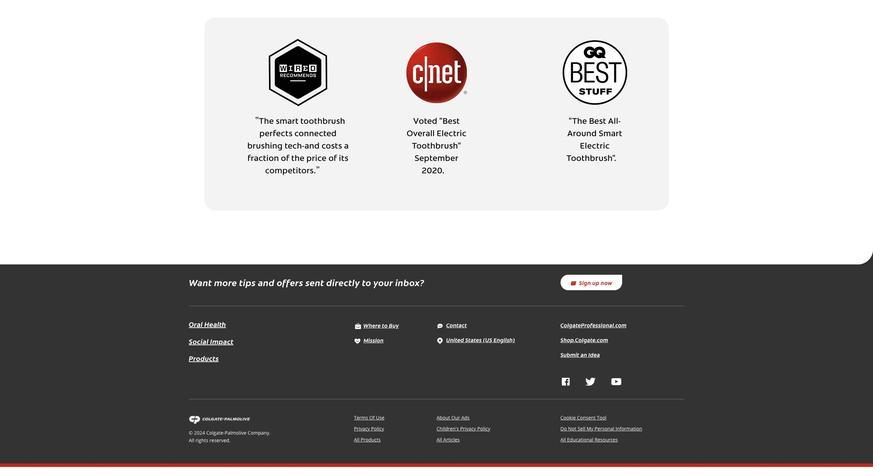 Task type: describe. For each thing, give the bounding box(es) containing it.
resources
[[595, 437, 618, 443]]

1 of from the left
[[281, 155, 290, 163]]

english)
[[494, 337, 515, 344]]

1 horizontal spatial to
[[382, 322, 388, 330]]

2 policy from the left
[[478, 426, 491, 432]]

all educational resources
[[561, 437, 618, 443]]

terms of use link
[[354, 415, 385, 421]]

"the
[[569, 118, 588, 126]]

buy
[[389, 322, 399, 330]]

twitter image
[[586, 378, 596, 387]]

gq best stuff award - logo image
[[561, 38, 630, 107]]

2020.
[[422, 168, 445, 176]]

where
[[363, 322, 381, 330]]

about our ads
[[437, 415, 470, 421]]

colgateprofessional.com
[[561, 322, 627, 329]]

2024
[[194, 430, 205, 437]]

about
[[437, 415, 450, 421]]

reserved.
[[210, 438, 231, 444]]

0 horizontal spatial to
[[362, 277, 372, 289]]

offers
[[277, 277, 303, 289]]

information
[[616, 426, 643, 432]]

privacy policy
[[354, 426, 384, 432]]

your
[[374, 277, 393, 289]]

colgateprofessional.com link
[[561, 322, 627, 329]]

1 policy from the left
[[371, 426, 384, 432]]

submit an idea
[[561, 351, 600, 359]]

0 vertical spatial products
[[189, 354, 219, 363]]

all inside © 2024 colgate-palmolive company. all rights reserved.
[[189, 438, 194, 444]]

sign up now link
[[561, 275, 622, 291]]

0 horizontal spatial and
[[258, 277, 275, 289]]

children's
[[437, 426, 459, 432]]

oral
[[189, 320, 203, 329]]

shop.colgate.com
[[561, 337, 609, 344]]

electric inside the "the best all- around smart electric toothbrush".
[[580, 143, 610, 151]]

where to buy link
[[354, 322, 399, 330]]

mission link
[[354, 337, 384, 345]]

terms
[[354, 415, 368, 421]]

articles
[[444, 437, 460, 443]]

smart
[[599, 130, 623, 139]]

youtube image
[[612, 378, 622, 387]]

colgate-
[[206, 430, 225, 437]]

facebook image
[[562, 378, 570, 387]]

want more tips and offers sent directly to your inbox?
[[189, 277, 425, 289]]

educational
[[568, 437, 594, 443]]

cookie consent tool link
[[561, 415, 607, 421]]

idea
[[589, 351, 600, 359]]

overall
[[407, 130, 435, 139]]

sign
[[579, 279, 591, 287]]

perfects
[[260, 130, 293, 139]]

an
[[581, 351, 587, 359]]

contact link
[[437, 322, 467, 329]]

children's privacy policy
[[437, 426, 491, 432]]

do
[[561, 426, 567, 432]]

1 privacy from the left
[[354, 426, 370, 432]]

(us
[[483, 337, 493, 344]]

social impact
[[189, 337, 234, 346]]

all articles
[[437, 437, 460, 443]]

costs
[[322, 143, 342, 151]]

all for all articles
[[437, 437, 442, 443]]

all products link
[[354, 437, 381, 443]]

tech-
[[285, 143, 305, 151]]

price
[[307, 155, 327, 163]]

cookie consent tool
[[561, 415, 607, 421]]

©
[[189, 430, 193, 437]]

of
[[370, 415, 375, 421]]

more
[[214, 277, 237, 289]]

all articles link
[[437, 437, 460, 443]]

a
[[344, 143, 349, 151]]

states
[[466, 337, 482, 344]]

united
[[446, 337, 464, 344]]

and inside 〝the smart toothbrush perfects connected brushing tech-and costs a fraction of the price of its competitors.〞
[[305, 143, 320, 151]]

tool
[[597, 415, 607, 421]]

submit an idea link
[[561, 351, 600, 359]]

use
[[376, 415, 385, 421]]



Task type: vqa. For each thing, say whether or not it's contained in the screenshot.
middle ⊞
no



Task type: locate. For each thing, give the bounding box(es) containing it.
products link
[[189, 353, 219, 364]]

where to buy
[[363, 322, 399, 330]]

children's privacy policy link
[[437, 426, 491, 432]]

to left your
[[362, 277, 372, 289]]

2 of from the left
[[329, 155, 337, 163]]

1 vertical spatial products
[[361, 437, 381, 443]]

connected
[[295, 130, 337, 139]]

best
[[589, 118, 607, 126]]

september
[[415, 155, 459, 163]]

products down social
[[189, 354, 219, 363]]

0 horizontal spatial of
[[281, 155, 290, 163]]

social
[[189, 337, 209, 346]]

brushing
[[247, 143, 283, 151]]

all for all educational resources
[[561, 437, 566, 443]]

sign up now
[[579, 279, 613, 287]]

my
[[587, 426, 594, 432]]

all down ©
[[189, 438, 194, 444]]

united states (us english)
[[446, 337, 515, 344]]

shop.colgate.com link
[[561, 337, 609, 344]]

about our ads link
[[437, 415, 470, 421]]

1 horizontal spatial of
[[329, 155, 337, 163]]

all down do
[[561, 437, 566, 443]]

sent
[[306, 277, 324, 289]]

our
[[452, 415, 460, 421]]

inbox?
[[395, 277, 425, 289]]

company.
[[248, 430, 271, 437]]

do not sell my personal information
[[561, 426, 643, 432]]

1 vertical spatial electric
[[580, 143, 610, 151]]

1 horizontal spatial and
[[305, 143, 320, 151]]

voted
[[414, 118, 438, 126]]

"the best all- around smart electric toothbrush".
[[567, 118, 623, 163]]

its
[[339, 155, 349, 163]]

of left its
[[329, 155, 337, 163]]

oral health
[[189, 320, 226, 329]]

0 horizontal spatial policy
[[371, 426, 384, 432]]

toothbrush".
[[567, 155, 617, 163]]

0 vertical spatial electric
[[437, 130, 467, 139]]

privacy down terms
[[354, 426, 370, 432]]

of
[[281, 155, 290, 163], [329, 155, 337, 163]]

terms of use
[[354, 415, 385, 421]]

electric down "best on the right
[[437, 130, 467, 139]]

cnet award - logo image
[[402, 38, 471, 107]]

voted "best overall electric toothbrush" september 2020.
[[407, 118, 467, 176]]

all left articles
[[437, 437, 442, 443]]

privacy policy link
[[354, 426, 384, 432]]

oral health link
[[189, 320, 226, 329]]

1 horizontal spatial privacy
[[460, 426, 476, 432]]

toothbrush"
[[412, 143, 461, 151]]

palmolive
[[225, 430, 247, 437]]

not
[[568, 426, 577, 432]]

1 vertical spatial and
[[258, 277, 275, 289]]

consent
[[577, 415, 596, 421]]

0 horizontal spatial products
[[189, 354, 219, 363]]

© 2024 colgate-palmolive company. all rights reserved.
[[189, 430, 271, 444]]

〝the
[[251, 118, 274, 126]]

2 privacy from the left
[[460, 426, 476, 432]]

"best
[[440, 118, 460, 126]]

electric inside the voted "best overall electric toothbrush" september 2020.
[[437, 130, 467, 139]]

and right tips
[[258, 277, 275, 289]]

all
[[354, 437, 360, 443], [437, 437, 442, 443], [561, 437, 566, 443], [189, 438, 194, 444]]

wired recommends award - logo image
[[264, 38, 333, 107]]

contact
[[446, 322, 467, 329]]

competitors.〞
[[265, 168, 324, 176]]

1 vertical spatial to
[[382, 322, 388, 330]]

all educational resources link
[[561, 437, 618, 443]]

all products
[[354, 437, 381, 443]]

fraction
[[248, 155, 279, 163]]

0 horizontal spatial electric
[[437, 130, 467, 139]]

1 horizontal spatial policy
[[478, 426, 491, 432]]

all-
[[609, 118, 621, 126]]

electric up toothbrush".
[[580, 143, 610, 151]]

impact
[[210, 337, 234, 346]]

rounded corner image
[[859, 250, 874, 265]]

personal
[[595, 426, 615, 432]]

0 horizontal spatial privacy
[[354, 426, 370, 432]]

now
[[601, 279, 613, 287]]

the
[[291, 155, 305, 163]]

and
[[305, 143, 320, 151], [258, 277, 275, 289]]

privacy down ads
[[460, 426, 476, 432]]

all down privacy policy
[[354, 437, 360, 443]]

cookie
[[561, 415, 576, 421]]

and down connected on the top left of page
[[305, 143, 320, 151]]

directly
[[326, 277, 360, 289]]

rights
[[196, 438, 208, 444]]

1 horizontal spatial products
[[361, 437, 381, 443]]

toothbrush
[[301, 118, 345, 126]]

all for all products
[[354, 437, 360, 443]]

0 vertical spatial and
[[305, 143, 320, 151]]

up
[[593, 279, 600, 287]]

around
[[568, 130, 597, 139]]

want
[[189, 277, 212, 289]]

policy
[[371, 426, 384, 432], [478, 426, 491, 432]]

do not sell my personal information link
[[561, 426, 643, 432]]

〝the smart toothbrush perfects connected brushing tech-and costs a fraction of the price of its competitors.〞
[[247, 118, 349, 176]]

1 horizontal spatial electric
[[580, 143, 610, 151]]

0 vertical spatial to
[[362, 277, 372, 289]]

to left buy
[[382, 322, 388, 330]]

smart
[[276, 118, 299, 126]]

social impact link
[[189, 336, 234, 347]]

products down privacy policy
[[361, 437, 381, 443]]

of left the the
[[281, 155, 290, 163]]

sell
[[578, 426, 586, 432]]

ads
[[462, 415, 470, 421]]

health
[[204, 320, 226, 329]]



